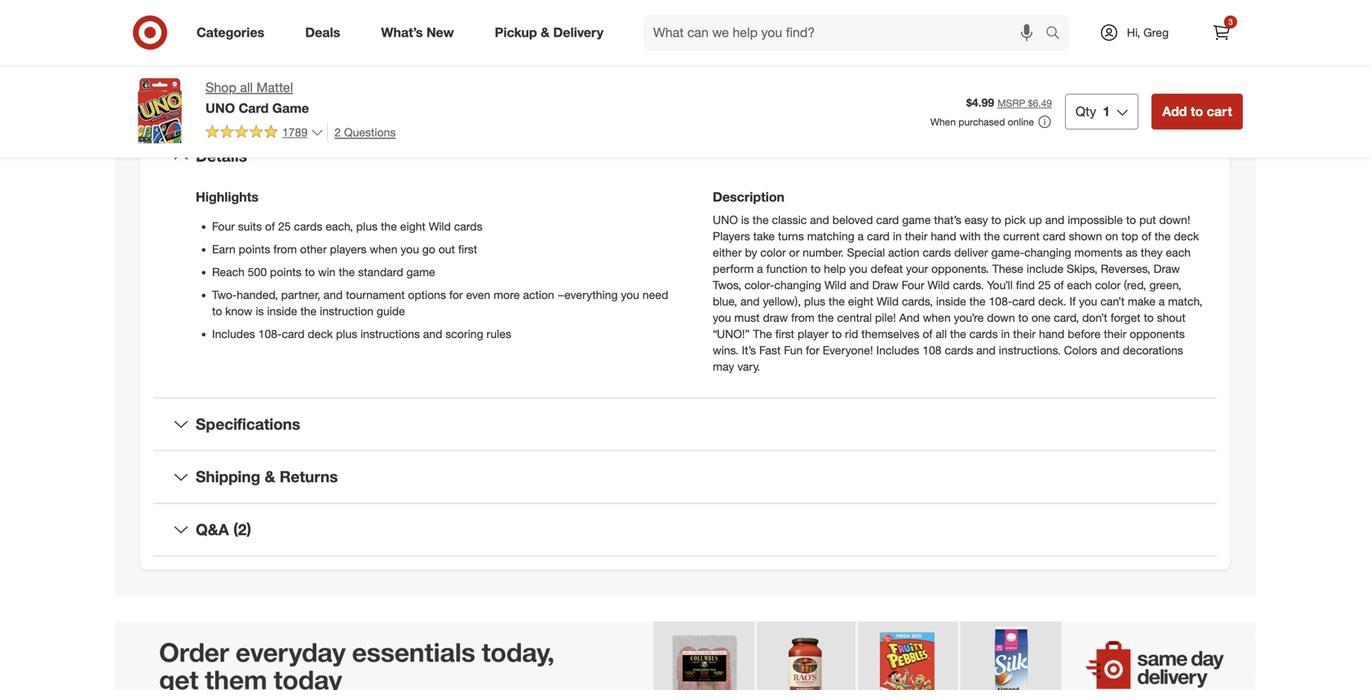 Task type: describe. For each thing, give the bounding box(es) containing it.
uno inside 'description uno is the classic and beloved card game that's easy to pick up and impossible to put down! players take turns matching a card in their hand with the current card shown on top of the deck either by color or number. special action cards deliver game-changing moments as they each perform a function to help you defeat your opponents. these include skips, reverses, draw twos, color-changing wild and draw four wild cards. you'll find 25 of each color (red, green, blue, and yellow), plus the eight wild cards, inside the 108-card deck. if you can't make a match, you must draw from the central pile! and when you're down to one card, don't forget to shout "uno!" the first player to rid themselves of all the cards in their hand before their opponents wins. it's fast fun for everyone! includes 108 cards and instructions. colors and decorations may vary.'
[[713, 213, 738, 227]]

the up standard
[[381, 219, 397, 234]]

two-
[[212, 288, 237, 302]]

to left pick
[[992, 213, 1002, 227]]

1789 link
[[206, 123, 324, 143]]

1 vertical spatial draw
[[872, 278, 899, 292]]

four inside 'description uno is the classic and beloved card game that's easy to pick up and impossible to put down! players take turns matching a card in their hand with the current card shown on top of the deck either by color or number. special action cards deliver game-changing moments as they each perform a function to help you defeat your opponents. these include skips, reverses, draw twos, color-changing wild and draw four wild cards. you'll find 25 of each color (red, green, blue, and yellow), plus the eight wild cards, inside the 108-card deck. if you can't make a match, you must draw from the central pile! and when you're down to one card, don't forget to shout "uno!" the first player to rid themselves of all the cards in their hand before their opponents wins. it's fast fun for everyone! includes 108 cards and instructions. colors and decorations may vary.'
[[902, 278, 925, 292]]

cards up your
[[923, 245, 951, 260]]

the up central
[[829, 294, 845, 309]]

these
[[993, 262, 1024, 276]]

1 horizontal spatial their
[[1013, 327, 1036, 341]]

impossible
[[1068, 213, 1123, 227]]

search button
[[1039, 15, 1078, 54]]

and up matching
[[810, 213, 830, 227]]

all inside 'description uno is the classic and beloved card game that's easy to pick up and impossible to put down! players take turns matching a card in their hand with the current card shown on top of the deck either by color or number. special action cards deliver game-changing moments as they each perform a function to help you defeat your opponents. these include skips, reverses, draw twos, color-changing wild and draw four wild cards. you'll find 25 of each color (red, green, blue, and yellow), plus the eight wild cards, inside the 108-card deck. if you can't make a match, you must draw from the central pile! and when you're down to one card, don't forget to shout "uno!" the first player to rid themselves of all the cards in their hand before their opponents wins. it's fast fun for everyone! includes 108 cards and instructions. colors and decorations may vary.'
[[936, 327, 947, 341]]

for inside two-handed, partner, and tournament options for even more action –everything you need to know is inside the instruction guide
[[449, 288, 463, 302]]

msrp
[[998, 97, 1026, 109]]

and right "colors" in the right of the page
[[1101, 343, 1120, 358]]

0 vertical spatial draw
[[1154, 262, 1180, 276]]

includes 108-card deck plus instructions and scoring rules
[[212, 327, 511, 341]]

2 vertical spatial plus
[[336, 327, 357, 341]]

opponents.
[[932, 262, 989, 276]]

q&a
[[196, 521, 229, 540]]

qty 1
[[1076, 103, 1110, 119]]

before
[[1068, 327, 1101, 341]]

each,
[[326, 219, 353, 234]]

classic
[[772, 213, 807, 227]]

0 horizontal spatial first
[[458, 242, 477, 256]]

players
[[713, 229, 750, 243]]

down!
[[1160, 213, 1191, 227]]

other
[[300, 242, 327, 256]]

0 horizontal spatial eight
[[400, 219, 426, 234]]

1 horizontal spatial in
[[1001, 327, 1010, 341]]

vary.
[[738, 360, 761, 374]]

images
[[410, 16, 453, 32]]

card right beloved
[[877, 213, 899, 227]]

include
[[1027, 262, 1064, 276]]

to left rid
[[832, 327, 842, 341]]

the up the player
[[818, 311, 834, 325]]

twos,
[[713, 278, 742, 292]]

turns
[[778, 229, 804, 243]]

& for shipping
[[265, 468, 275, 487]]

"uno!"
[[713, 327, 750, 341]]

pickup & delivery
[[495, 25, 604, 40]]

deck inside 'description uno is the classic and beloved card game that's easy to pick up and impossible to put down! players take turns matching a card in their hand with the current card shown on top of the deck either by color or number. special action cards deliver game-changing moments as they each perform a function to help you defeat your opponents. these include skips, reverses, draw twos, color-changing wild and draw four wild cards. you'll find 25 of each color (red, green, blue, and yellow), plus the eight wild cards, inside the 108-card deck. if you can't make a match, you must draw from the central pile! and when you're down to one card, don't forget to shout "uno!" the first player to rid themselves of all the cards in their hand before their opponents wins. it's fast fun for everyone! includes 108 cards and instructions. colors and decorations may vary.'
[[1174, 229, 1200, 243]]

go
[[422, 242, 435, 256]]

when
[[931, 116, 956, 128]]

0 horizontal spatial 25
[[278, 219, 291, 234]]

scoring
[[446, 327, 483, 341]]

perform
[[713, 262, 754, 276]]

108
[[923, 343, 942, 358]]

shipping
[[196, 468, 260, 487]]

and inside two-handed, partner, and tournament options for even more action –everything you need to know is inside the instruction guide
[[324, 288, 343, 302]]

out
[[439, 242, 455, 256]]

& for pickup
[[541, 25, 550, 40]]

25 inside 'description uno is the classic and beloved card game that's easy to pick up and impossible to put down! players take turns matching a card in their hand with the current card shown on top of the deck either by color or number. special action cards deliver game-changing moments as they each perform a function to help you defeat your opponents. these include skips, reverses, draw twos, color-changing wild and draw four wild cards. you'll find 25 of each color (red, green, blue, and yellow), plus the eight wild cards, inside the 108-card deck. if you can't make a match, you must draw from the central pile! and when you're down to one card, don't forget to shout "uno!" the first player to rid themselves of all the cards in their hand before their opponents wins. it's fast fun for everyone! includes 108 cards and instructions. colors and decorations may vary.'
[[1039, 278, 1051, 292]]

500
[[248, 265, 267, 279]]

advertisement region
[[114, 623, 1256, 691]]

four suits of 25 cards each, plus the eight wild cards
[[212, 219, 483, 234]]

take
[[754, 229, 775, 243]]

pick
[[1005, 213, 1026, 227]]

inside inside 'description uno is the classic and beloved card game that's easy to pick up and impossible to put down! players take turns matching a card in their hand with the current card shown on top of the deck either by color or number. special action cards deliver game-changing moments as they each perform a function to help you defeat your opponents. these include skips, reverses, draw twos, color-changing wild and draw four wild cards. you'll find 25 of each color (red, green, blue, and yellow), plus the eight wild cards, inside the 108-card deck. if you can't make a match, you must draw from the central pile! and when you're down to one card, don't forget to shout "uno!" the first player to rid themselves of all the cards in their hand before their opponents wins. it's fast fun for everyone! includes 108 cards and instructions. colors and decorations may vary.'
[[936, 294, 967, 309]]

the inside two-handed, partner, and tournament options for even more action –everything you need to know is inside the instruction guide
[[300, 304, 317, 318]]

to down make
[[1144, 311, 1154, 325]]

reach 500 points to win the standard game
[[212, 265, 435, 279]]

skips,
[[1067, 262, 1098, 276]]

to left "win"
[[305, 265, 315, 279]]

decorations
[[1123, 343, 1184, 358]]

must
[[735, 311, 760, 325]]

for inside 'description uno is the classic and beloved card game that's easy to pick up and impossible to put down! players take turns matching a card in their hand with the current card shown on top of the deck either by color or number. special action cards deliver game-changing moments as they each perform a function to help you defeat your opponents. these include skips, reverses, draw twos, color-changing wild and draw four wild cards. you'll find 25 of each color (red, green, blue, and yellow), plus the eight wild cards, inside the 108-card deck. if you can't make a match, you must draw from the central pile! and when you're down to one card, don't forget to shout "uno!" the first player to rid themselves of all the cards in their hand before their opponents wins. it's fast fun for everyone! includes 108 cards and instructions. colors and decorations may vary.'
[[806, 343, 820, 358]]

green,
[[1150, 278, 1182, 292]]

if
[[1070, 294, 1076, 309]]

more inside two-handed, partner, and tournament options for even more action –everything you need to know is inside the instruction guide
[[494, 288, 520, 302]]

one
[[1032, 311, 1051, 325]]

cards right 108
[[945, 343, 974, 358]]

moments
[[1075, 245, 1123, 260]]

details
[[196, 147, 247, 166]]

$4.99
[[967, 95, 995, 110]]

what's
[[381, 25, 423, 40]]

on
[[1106, 229, 1119, 243]]

0 horizontal spatial each
[[1067, 278, 1092, 292]]

standard
[[358, 265, 403, 279]]

first inside 'description uno is the classic and beloved card game that's easy to pick up and impossible to put down! players take turns matching a card in their hand with the current card shown on top of the deck either by color or number. special action cards deliver game-changing moments as they each perform a function to help you defeat your opponents. these include skips, reverses, draw twos, color-changing wild and draw four wild cards. you'll find 25 of each color (red, green, blue, and yellow), plus the eight wild cards, inside the 108-card deck. if you can't make a match, you must draw from the central pile! and when you're down to one card, don't forget to shout "uno!" the first player to rid themselves of all the cards in their hand before their opponents wins. it's fast fun for everyone! includes 108 cards and instructions. colors and decorations may vary.'
[[776, 327, 795, 341]]

1
[[1103, 103, 1110, 119]]

uno inside shop all mattel uno card game
[[206, 100, 235, 116]]

eight inside 'description uno is the classic and beloved card game that's easy to pick up and impossible to put down! players take turns matching a card in their hand with the current card shown on top of the deck either by color or number. special action cards deliver game-changing moments as they each perform a function to help you defeat your opponents. these include skips, reverses, draw twos, color-changing wild and draw four wild cards. you'll find 25 of each color (red, green, blue, and yellow), plus the eight wild cards, inside the 108-card deck. if you can't make a match, you must draw from the central pile! and when you're down to one card, don't forget to shout "uno!" the first player to rid themselves of all the cards in their hand before their opponents wins. it's fast fun for everyone! includes 108 cards and instructions. colors and decorations may vary.'
[[848, 294, 874, 309]]

instruction
[[320, 304, 374, 318]]

cards down you're
[[970, 327, 998, 341]]

fun
[[784, 343, 803, 358]]

is inside two-handed, partner, and tournament options for even more action –everything you need to know is inside the instruction guide
[[256, 304, 264, 318]]

to inside two-handed, partner, and tournament options for even more action –everything you need to know is inside the instruction guide
[[212, 304, 222, 318]]

card,
[[1054, 311, 1079, 325]]

wild up "pile!"
[[877, 294, 899, 309]]

and left scoring
[[423, 327, 442, 341]]

1 vertical spatial 108-
[[258, 327, 282, 341]]

tournament
[[346, 288, 405, 302]]

deals link
[[291, 15, 361, 51]]

rules
[[487, 327, 511, 341]]

3
[[1229, 17, 1233, 27]]

cards.
[[953, 278, 984, 292]]

shown
[[1069, 229, 1103, 243]]

need
[[643, 288, 669, 302]]

you down the special
[[849, 262, 868, 276]]

of up deck.
[[1054, 278, 1064, 292]]

fast
[[759, 343, 781, 358]]

plus inside 'description uno is the classic and beloved card game that's easy to pick up and impossible to put down! players take turns matching a card in their hand with the current card shown on top of the deck either by color or number. special action cards deliver game-changing moments as they each perform a function to help you defeat your opponents. these include skips, reverses, draw twos, color-changing wild and draw four wild cards. you'll find 25 of each color (red, green, blue, and yellow), plus the eight wild cards, inside the 108-card deck. if you can't make a match, you must draw from the central pile! and when you're down to one card, don't forget to shout "uno!" the first player to rid themselves of all the cards in their hand before their opponents wins. it's fast fun for everyone! includes 108 cards and instructions. colors and decorations may vary.'
[[804, 294, 826, 309]]

hi, greg
[[1127, 25, 1169, 40]]

1 horizontal spatial each
[[1166, 245, 1191, 260]]

show more images
[[340, 16, 453, 32]]

game
[[272, 100, 309, 116]]

when purchased online
[[931, 116, 1034, 128]]

1 vertical spatial points
[[270, 265, 302, 279]]

the right with
[[984, 229, 1000, 243]]

2 questions
[[335, 125, 396, 139]]

add
[[1163, 103, 1187, 119]]

you left go
[[401, 242, 419, 256]]

by
[[745, 245, 758, 260]]

matching
[[807, 229, 855, 243]]

easy
[[965, 213, 988, 227]]

0 vertical spatial hand
[[931, 229, 957, 243]]

color-
[[745, 278, 775, 292]]

even
[[466, 288, 491, 302]]

beloved
[[833, 213, 873, 227]]

cards up out
[[454, 219, 483, 234]]

opponents
[[1130, 327, 1185, 341]]

of down put
[[1142, 229, 1152, 243]]

0 horizontal spatial from
[[274, 242, 297, 256]]

up
[[1029, 213, 1042, 227]]

1 horizontal spatial color
[[1095, 278, 1121, 292]]

and down down
[[977, 343, 996, 358]]

mattel
[[257, 80, 293, 95]]

highlights
[[196, 189, 259, 205]]

current
[[1004, 229, 1040, 243]]



Task type: vqa. For each thing, say whether or not it's contained in the screenshot.
"Target" to the bottom
no



Task type: locate. For each thing, give the bounding box(es) containing it.
1 horizontal spatial is
[[741, 213, 750, 227]]

with
[[960, 229, 981, 243]]

in down down
[[1001, 327, 1010, 341]]

1 horizontal spatial from
[[791, 311, 815, 325]]

color
[[761, 245, 786, 260], [1095, 278, 1121, 292]]

cards up other
[[294, 219, 323, 234]]

deck.
[[1039, 294, 1067, 309]]

wild up cards, on the right of page
[[928, 278, 950, 292]]

108- inside 'description uno is the classic and beloved card game that's easy to pick up and impossible to put down! players take turns matching a card in their hand with the current card shown on top of the deck either by color or number. special action cards deliver game-changing moments as they each perform a function to help you defeat your opponents. these include skips, reverses, draw twos, color-changing wild and draw four wild cards. you'll find 25 of each color (red, green, blue, and yellow), plus the eight wild cards, inside the 108-card deck. if you can't make a match, you must draw from the central pile! and when you're down to one card, don't forget to shout "uno!" the first player to rid themselves of all the cards in their hand before their opponents wins. it's fast fun for everyone! includes 108 cards and instructions. colors and decorations may vary.'
[[989, 294, 1013, 309]]

plus down instruction
[[336, 327, 357, 341]]

0 horizontal spatial for
[[449, 288, 463, 302]]

0 horizontal spatial their
[[905, 229, 928, 243]]

action inside 'description uno is the classic and beloved card game that's easy to pick up and impossible to put down! players take turns matching a card in their hand with the current card shown on top of the deck either by color or number. special action cards deliver game-changing moments as they each perform a function to help you defeat your opponents. these include skips, reverses, draw twos, color-changing wild and draw four wild cards. you'll find 25 of each color (red, green, blue, and yellow), plus the eight wild cards, inside the 108-card deck. if you can't make a match, you must draw from the central pile! and when you're down to one card, don't forget to shout "uno!" the first player to rid themselves of all the cards in their hand before their opponents wins. it's fast fun for everyone! includes 108 cards and instructions. colors and decorations may vary.'
[[889, 245, 920, 260]]

reverses,
[[1101, 262, 1151, 276]]

blue,
[[713, 294, 738, 309]]

0 vertical spatial each
[[1166, 245, 1191, 260]]

1 horizontal spatial 25
[[1039, 278, 1051, 292]]

colors
[[1064, 343, 1098, 358]]

deals
[[305, 25, 340, 40]]

1 vertical spatial four
[[902, 278, 925, 292]]

0 vertical spatial plus
[[356, 219, 378, 234]]

1 horizontal spatial four
[[902, 278, 925, 292]]

1 horizontal spatial inside
[[936, 294, 967, 309]]

when inside 'description uno is the classic and beloved card game that's easy to pick up and impossible to put down! players take turns matching a card in their hand with the current card shown on top of the deck either by color or number. special action cards deliver game-changing moments as they each perform a function to help you defeat your opponents. these include skips, reverses, draw twos, color-changing wild and draw four wild cards. you'll find 25 of each color (red, green, blue, and yellow), plus the eight wild cards, inside the 108-card deck. if you can't make a match, you must draw from the central pile! and when you're down to one card, don't forget to shout "uno!" the first player to rid themselves of all the cards in their hand before their opponents wins. it's fast fun for everyone! includes 108 cards and instructions. colors and decorations may vary.'
[[923, 311, 951, 325]]

card down partner,
[[282, 327, 305, 341]]

action left –everything on the left
[[523, 288, 555, 302]]

0 horizontal spatial game
[[407, 265, 435, 279]]

1 vertical spatial hand
[[1039, 327, 1065, 341]]

in up the defeat
[[893, 229, 902, 243]]

0 vertical spatial action
[[889, 245, 920, 260]]

from inside 'description uno is the classic and beloved card game that's easy to pick up and impossible to put down! players take turns matching a card in their hand with the current card shown on top of the deck either by color or number. special action cards deliver game-changing moments as they each perform a function to help you defeat your opponents. these include skips, reverses, draw twos, color-changing wild and draw four wild cards. you'll find 25 of each color (red, green, blue, and yellow), plus the eight wild cards, inside the 108-card deck. if you can't make a match, you must draw from the central pile! and when you're down to one card, don't forget to shout "uno!" the first player to rid themselves of all the cards in their hand before their opponents wins. it's fast fun for everyone! includes 108 cards and instructions. colors and decorations may vary.'
[[791, 311, 815, 325]]

card down "find"
[[1013, 294, 1035, 309]]

pile!
[[875, 311, 896, 325]]

0 horizontal spatial four
[[212, 219, 235, 234]]

0 horizontal spatial &
[[265, 468, 275, 487]]

to up the top
[[1126, 213, 1137, 227]]

you down blue,
[[713, 311, 731, 325]]

1 horizontal spatial draw
[[1154, 262, 1180, 276]]

0 horizontal spatial changing
[[775, 278, 822, 292]]

draw
[[1154, 262, 1180, 276], [872, 278, 899, 292]]

1 horizontal spatial includes
[[877, 343, 920, 358]]

of up 108
[[923, 327, 933, 341]]

0 vertical spatial game
[[902, 213, 931, 227]]

sponsored
[[1195, 12, 1243, 25]]

themselves
[[862, 327, 920, 341]]

1 vertical spatial all
[[936, 327, 947, 341]]

game up options
[[407, 265, 435, 279]]

uno down the shop
[[206, 100, 235, 116]]

their up your
[[905, 229, 928, 243]]

color down take
[[761, 245, 786, 260]]

0 vertical spatial color
[[761, 245, 786, 260]]

a up the special
[[858, 229, 864, 243]]

reach
[[212, 265, 245, 279]]

game
[[902, 213, 931, 227], [407, 265, 435, 279]]

as
[[1126, 245, 1138, 260]]

1 horizontal spatial 108-
[[989, 294, 1013, 309]]

1 vertical spatial includes
[[877, 343, 920, 358]]

0 vertical spatial for
[[449, 288, 463, 302]]

qty
[[1076, 103, 1097, 119]]

108-
[[989, 294, 1013, 309], [258, 327, 282, 341]]

0 horizontal spatial inside
[[267, 304, 297, 318]]

a down green,
[[1159, 294, 1165, 309]]

deck down instruction
[[308, 327, 333, 341]]

inside down partner,
[[267, 304, 297, 318]]

the up take
[[753, 213, 769, 227]]

player
[[798, 327, 829, 341]]

is inside 'description uno is the classic and beloved card game that's easy to pick up and impossible to put down! players take turns matching a card in their hand with the current card shown on top of the deck either by color or number. special action cards deliver game-changing moments as they each perform a function to help you defeat your opponents. these include skips, reverses, draw twos, color-changing wild and draw four wild cards. you'll find 25 of each color (red, green, blue, and yellow), plus the eight wild cards, inside the 108-card deck. if you can't make a match, you must draw from the central pile! and when you're down to one card, don't forget to shout "uno!" the first player to rid themselves of all the cards in their hand before their opponents wins. it's fast fun for everyone! includes 108 cards and instructions. colors and decorations may vary.'
[[741, 213, 750, 227]]

of right suits
[[265, 219, 275, 234]]

draw down the defeat
[[872, 278, 899, 292]]

search
[[1039, 26, 1078, 42]]

includes inside 'description uno is the classic and beloved card game that's easy to pick up and impossible to put down! players take turns matching a card in their hand with the current card shown on top of the deck either by color or number. special action cards deliver game-changing moments as they each perform a function to help you defeat your opponents. these include skips, reverses, draw twos, color-changing wild and draw four wild cards. you'll find 25 of each color (red, green, blue, and yellow), plus the eight wild cards, inside the 108-card deck. if you can't make a match, you must draw from the central pile! and when you're down to one card, don't forget to shout "uno!" the first player to rid themselves of all the cards in their hand before their opponents wins. it's fast fun for everyone! includes 108 cards and instructions. colors and decorations may vary.'
[[877, 343, 920, 358]]

1 vertical spatial for
[[806, 343, 820, 358]]

is down handed,
[[256, 304, 264, 318]]

from left other
[[274, 242, 297, 256]]

deck down 'down!'
[[1174, 229, 1200, 243]]

each right they
[[1166, 245, 1191, 260]]

1 vertical spatial more
[[494, 288, 520, 302]]

25 right suits
[[278, 219, 291, 234]]

0 vertical spatial is
[[741, 213, 750, 227]]

0 horizontal spatial draw
[[872, 278, 899, 292]]

1 horizontal spatial deck
[[1174, 229, 1200, 243]]

to down 'two-'
[[212, 304, 222, 318]]

0 vertical spatial in
[[893, 229, 902, 243]]

1 vertical spatial deck
[[308, 327, 333, 341]]

What can we help you find? suggestions appear below search field
[[644, 15, 1050, 51]]

1 vertical spatial is
[[256, 304, 264, 318]]

eight
[[400, 219, 426, 234], [848, 294, 874, 309]]

1 vertical spatial from
[[791, 311, 815, 325]]

first up fun
[[776, 327, 795, 341]]

0 vertical spatial 25
[[278, 219, 291, 234]]

color up can't
[[1095, 278, 1121, 292]]

1 horizontal spatial action
[[889, 245, 920, 260]]

when up standard
[[370, 242, 398, 256]]

two-handed, partner, and tournament options for even more action –everything you need to know is inside the instruction guide
[[212, 288, 669, 318]]

that's
[[934, 213, 962, 227]]

when
[[370, 242, 398, 256], [923, 311, 951, 325]]

options
[[408, 288, 446, 302]]

0 horizontal spatial 108-
[[258, 327, 282, 341]]

a up color-
[[757, 262, 763, 276]]

don't
[[1083, 311, 1108, 325]]

you left need
[[621, 288, 640, 302]]

1 horizontal spatial all
[[936, 327, 947, 341]]

shop
[[206, 80, 237, 95]]

and right up
[[1046, 213, 1065, 227]]

image of uno card game image
[[127, 78, 193, 144]]

down
[[987, 311, 1015, 325]]

to left one
[[1019, 311, 1029, 325]]

more inside show more images button
[[377, 16, 407, 32]]

1 vertical spatial color
[[1095, 278, 1121, 292]]

for down the player
[[806, 343, 820, 358]]

1 vertical spatial game
[[407, 265, 435, 279]]

wild up out
[[429, 219, 451, 234]]

to down the number.
[[811, 262, 821, 276]]

0 horizontal spatial includes
[[212, 327, 255, 341]]

2 horizontal spatial their
[[1104, 327, 1127, 341]]

0 vertical spatial deck
[[1174, 229, 1200, 243]]

1 vertical spatial uno
[[713, 213, 738, 227]]

cards,
[[902, 294, 933, 309]]

points up 500
[[239, 242, 270, 256]]

their up instructions.
[[1013, 327, 1036, 341]]

0 horizontal spatial all
[[240, 80, 253, 95]]

$6.49
[[1028, 97, 1052, 109]]

the right "win"
[[339, 265, 355, 279]]

0 vertical spatial from
[[274, 242, 297, 256]]

all up 108
[[936, 327, 947, 341]]

1 horizontal spatial changing
[[1025, 245, 1072, 260]]

1 vertical spatial plus
[[804, 294, 826, 309]]

0 vertical spatial all
[[240, 80, 253, 95]]

you right "if"
[[1079, 294, 1098, 309]]

put
[[1140, 213, 1156, 227]]

when down cards, on the right of page
[[923, 311, 951, 325]]

a
[[858, 229, 864, 243], [757, 262, 763, 276], [1159, 294, 1165, 309]]

& inside dropdown button
[[265, 468, 275, 487]]

wild
[[429, 219, 451, 234], [825, 278, 847, 292], [928, 278, 950, 292], [877, 294, 899, 309]]

more
[[377, 16, 407, 32], [494, 288, 520, 302]]

plus up the player
[[804, 294, 826, 309]]

points up partner,
[[270, 265, 302, 279]]

draw up green,
[[1154, 262, 1180, 276]]

2 horizontal spatial a
[[1159, 294, 1165, 309]]

1 vertical spatial when
[[923, 311, 951, 325]]

1 horizontal spatial &
[[541, 25, 550, 40]]

0 horizontal spatial in
[[893, 229, 902, 243]]

shipping & returns button
[[153, 452, 1217, 504]]

match,
[[1168, 294, 1203, 309]]

& left returns
[[265, 468, 275, 487]]

25
[[278, 219, 291, 234], [1039, 278, 1051, 292]]

and up the must
[[741, 294, 760, 309]]

0 vertical spatial first
[[458, 242, 477, 256]]

each down skips,
[[1067, 278, 1092, 292]]

0 horizontal spatial action
[[523, 288, 555, 302]]

changing up include
[[1025, 245, 1072, 260]]

2
[[335, 125, 341, 139]]

show more images button
[[330, 6, 463, 42]]

first right out
[[458, 242, 477, 256]]

includes down themselves
[[877, 343, 920, 358]]

hand
[[931, 229, 957, 243], [1039, 327, 1065, 341]]

0 horizontal spatial more
[[377, 16, 407, 32]]

or
[[789, 245, 800, 260]]

0 horizontal spatial a
[[757, 262, 763, 276]]

shout
[[1157, 311, 1186, 325]]

0 vertical spatial changing
[[1025, 245, 1072, 260]]

0 vertical spatial points
[[239, 242, 270, 256]]

central
[[837, 311, 872, 325]]

1 horizontal spatial a
[[858, 229, 864, 243]]

2 vertical spatial a
[[1159, 294, 1165, 309]]

changing down function
[[775, 278, 822, 292]]

the down you're
[[950, 327, 967, 341]]

1 vertical spatial in
[[1001, 327, 1010, 341]]

to
[[1191, 103, 1204, 119], [992, 213, 1002, 227], [1126, 213, 1137, 227], [811, 262, 821, 276], [305, 265, 315, 279], [212, 304, 222, 318], [1019, 311, 1029, 325], [1144, 311, 1154, 325], [832, 327, 842, 341]]

inside inside two-handed, partner, and tournament options for even more action –everything you need to know is inside the instruction guide
[[267, 304, 297, 318]]

number.
[[803, 245, 844, 260]]

card up the special
[[867, 229, 890, 243]]

pickup & delivery link
[[481, 15, 624, 51]]

includes
[[212, 327, 255, 341], [877, 343, 920, 358]]

show
[[340, 16, 373, 32]]

four up the earn
[[212, 219, 235, 234]]

first
[[458, 242, 477, 256], [776, 327, 795, 341]]

of
[[265, 219, 275, 234], [1142, 229, 1152, 243], [1054, 278, 1064, 292], [923, 327, 933, 341]]

the
[[753, 327, 772, 341]]

all up card
[[240, 80, 253, 95]]

inside down the cards. on the top right of the page
[[936, 294, 967, 309]]

108- up down
[[989, 294, 1013, 309]]

from up the player
[[791, 311, 815, 325]]

1 horizontal spatial eight
[[848, 294, 874, 309]]

uno up "players"
[[713, 213, 738, 227]]

0 vertical spatial four
[[212, 219, 235, 234]]

0 vertical spatial uno
[[206, 100, 235, 116]]

details button
[[153, 131, 1217, 183]]

1 horizontal spatial first
[[776, 327, 795, 341]]

is
[[741, 213, 750, 227], [256, 304, 264, 318]]

1 vertical spatial changing
[[775, 278, 822, 292]]

eight up go
[[400, 219, 426, 234]]

it's
[[742, 343, 756, 358]]

hand down the that's in the top of the page
[[931, 229, 957, 243]]

the up they
[[1155, 229, 1171, 243]]

and up instruction
[[324, 288, 343, 302]]

game left the that's in the top of the page
[[902, 213, 931, 227]]

–everything
[[558, 288, 618, 302]]

1 horizontal spatial for
[[806, 343, 820, 358]]

0 vertical spatial more
[[377, 16, 407, 32]]

purchased
[[959, 116, 1005, 128]]

the down partner,
[[300, 304, 317, 318]]

their down the forget
[[1104, 327, 1127, 341]]

card
[[877, 213, 899, 227], [867, 229, 890, 243], [1043, 229, 1066, 243], [1013, 294, 1035, 309], [282, 327, 305, 341]]

plus right the each,
[[356, 219, 378, 234]]

1 horizontal spatial game
[[902, 213, 931, 227]]

1 horizontal spatial when
[[923, 311, 951, 325]]

can't
[[1101, 294, 1125, 309]]

1 vertical spatial &
[[265, 468, 275, 487]]

greg
[[1144, 25, 1169, 40]]

0 horizontal spatial is
[[256, 304, 264, 318]]

draw
[[763, 311, 788, 325]]

action inside two-handed, partner, and tournament options for even more action –everything you need to know is inside the instruction guide
[[523, 288, 555, 302]]

108- down handed,
[[258, 327, 282, 341]]

game inside 'description uno is the classic and beloved card game that's easy to pick up and impossible to put down! players take turns matching a card in their hand with the current card shown on top of the deck either by color or number. special action cards deliver game-changing moments as they each perform a function to help you defeat your opponents. these include skips, reverses, draw twos, color-changing wild and draw four wild cards. you'll find 25 of each color (red, green, blue, and yellow), plus the eight wild cards, inside the 108-card deck. if you can't make a match, you must draw from the central pile! and when you're down to one card, don't forget to shout "uno!" the first player to rid themselves of all the cards in their hand before their opponents wins. it's fast fun for everyone! includes 108 cards and instructions. colors and decorations may vary.'
[[902, 213, 931, 227]]

eight up central
[[848, 294, 874, 309]]

(2)
[[233, 521, 251, 540]]

0 vertical spatial 108-
[[989, 294, 1013, 309]]

instructions
[[361, 327, 420, 341]]

0 vertical spatial includes
[[212, 327, 255, 341]]

0 horizontal spatial deck
[[308, 327, 333, 341]]

1 horizontal spatial hand
[[1039, 327, 1065, 341]]

$4.99 msrp $6.49
[[967, 95, 1052, 110]]

instructions.
[[999, 343, 1061, 358]]

1 vertical spatial action
[[523, 288, 555, 302]]

defeat
[[871, 262, 903, 276]]

1 horizontal spatial uno
[[713, 213, 738, 227]]

what's new link
[[367, 15, 475, 51]]

2 questions link
[[327, 123, 396, 142]]

their
[[905, 229, 928, 243], [1013, 327, 1036, 341], [1104, 327, 1127, 341]]

1 vertical spatial 25
[[1039, 278, 1051, 292]]

four down your
[[902, 278, 925, 292]]

your
[[906, 262, 929, 276]]

deck
[[1174, 229, 1200, 243], [308, 327, 333, 341]]

online
[[1008, 116, 1034, 128]]

& inside 'link'
[[541, 25, 550, 40]]

they
[[1141, 245, 1163, 260]]

is up "players"
[[741, 213, 750, 227]]

wild down help
[[825, 278, 847, 292]]

the up you're
[[970, 294, 986, 309]]

0 vertical spatial eight
[[400, 219, 426, 234]]

hand down one
[[1039, 327, 1065, 341]]

and up central
[[850, 278, 869, 292]]

for left even
[[449, 288, 463, 302]]

card
[[239, 100, 269, 116]]

all inside shop all mattel uno card game
[[240, 80, 253, 95]]

1 vertical spatial a
[[757, 262, 763, 276]]

what's new
[[381, 25, 454, 40]]

0 vertical spatial a
[[858, 229, 864, 243]]

0 horizontal spatial uno
[[206, 100, 235, 116]]

you inside two-handed, partner, and tournament options for even more action –everything you need to know is inside the instruction guide
[[621, 288, 640, 302]]

0 horizontal spatial color
[[761, 245, 786, 260]]

1 vertical spatial each
[[1067, 278, 1092, 292]]

to inside button
[[1191, 103, 1204, 119]]

action up your
[[889, 245, 920, 260]]

and
[[810, 213, 830, 227], [1046, 213, 1065, 227], [850, 278, 869, 292], [324, 288, 343, 302], [741, 294, 760, 309], [423, 327, 442, 341], [977, 343, 996, 358], [1101, 343, 1120, 358]]

partner,
[[281, 288, 320, 302]]

0 horizontal spatial when
[[370, 242, 398, 256]]

card left the shown
[[1043, 229, 1066, 243]]

you
[[401, 242, 419, 256], [849, 262, 868, 276], [621, 288, 640, 302], [1079, 294, 1098, 309], [713, 311, 731, 325]]

includes down the know on the top of page
[[212, 327, 255, 341]]



